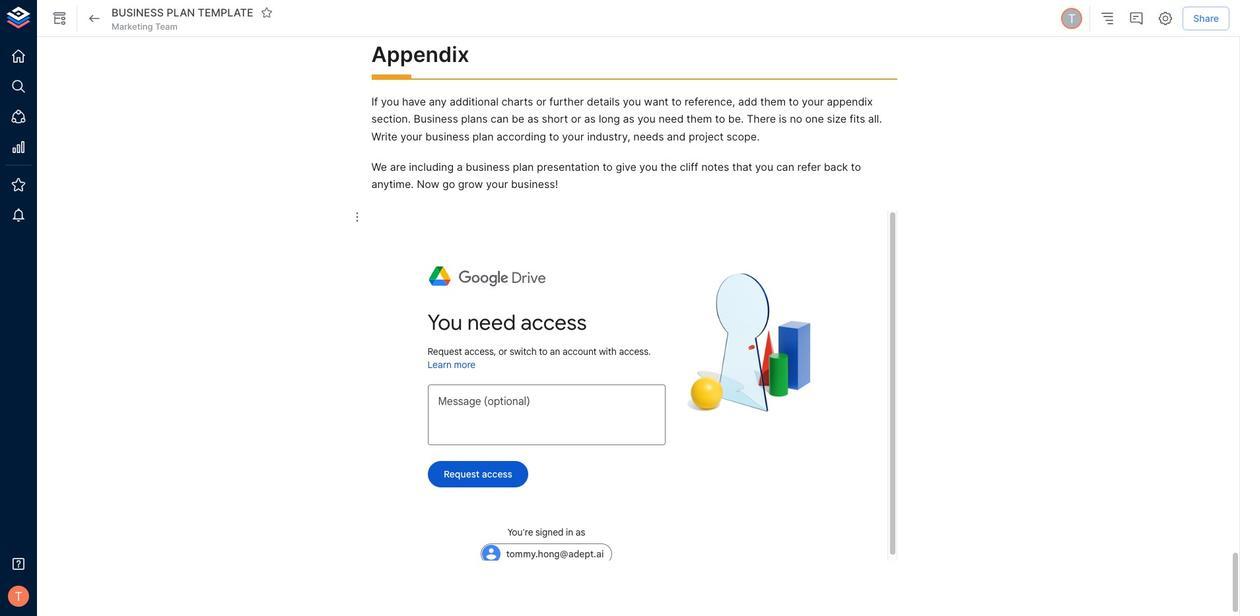 Task type: describe. For each thing, give the bounding box(es) containing it.
you left the on the right
[[640, 161, 658, 174]]

any
[[429, 95, 447, 108]]

appendix
[[372, 42, 469, 68]]

back
[[824, 161, 848, 174]]

marketing
[[112, 21, 153, 32]]

business
[[414, 112, 458, 126]]

fits
[[850, 112, 865, 126]]

is
[[779, 112, 787, 126]]

share button
[[1183, 6, 1230, 31]]

including
[[409, 161, 454, 174]]

according
[[497, 130, 546, 143]]

settings image
[[1158, 11, 1174, 26]]

size
[[827, 112, 847, 126]]

be
[[512, 112, 525, 126]]

business
[[112, 6, 164, 19]]

show wiki image
[[52, 11, 67, 26]]

appendix
[[827, 95, 873, 108]]

need
[[659, 112, 684, 126]]

be.
[[728, 112, 744, 126]]

project
[[689, 130, 724, 143]]

you right if
[[381, 95, 399, 108]]

refer
[[798, 161, 821, 174]]

team
[[155, 21, 178, 32]]

plans
[[461, 112, 488, 126]]

to up need
[[672, 95, 682, 108]]

business inside 'we are including a business plan presentation to give you the cliff notes that you can refer back to anytime. now go grow your business!'
[[466, 161, 510, 174]]

3 as from the left
[[623, 112, 635, 126]]

plan inside the if you have any additional charts or further details you want to reference, add them to your appendix section. business plans can be as short or as long as you need them to be. there is no one size fits all. write your business plan according to your industry, needs and project scope.
[[473, 130, 494, 143]]

you right that
[[755, 161, 774, 174]]

0 vertical spatial t
[[1068, 11, 1076, 26]]

short
[[542, 112, 568, 126]]

cliff
[[680, 161, 699, 174]]

needs
[[634, 130, 664, 143]]

write
[[372, 130, 398, 143]]

that
[[732, 161, 753, 174]]

1 as from the left
[[528, 112, 539, 126]]

have
[[402, 95, 426, 108]]

anytime.
[[372, 178, 414, 191]]

your down "short"
[[562, 130, 584, 143]]

scope.
[[727, 130, 760, 143]]

add
[[738, 95, 758, 108]]

there
[[747, 112, 776, 126]]

one
[[806, 112, 824, 126]]

business!
[[511, 178, 558, 191]]

marketing team link
[[112, 20, 178, 32]]

template
[[198, 6, 253, 19]]

favorite image
[[261, 7, 273, 18]]

now
[[417, 178, 440, 191]]

go back image
[[87, 11, 102, 26]]



Task type: vqa. For each thing, say whether or not it's contained in the screenshot.
as to the middle
yes



Task type: locate. For each thing, give the bounding box(es) containing it.
1 vertical spatial can
[[777, 161, 795, 174]]

t
[[1068, 11, 1076, 26], [15, 590, 22, 604]]

1 vertical spatial or
[[571, 112, 581, 126]]

them
[[761, 95, 786, 108], [687, 112, 712, 126]]

them up project
[[687, 112, 712, 126]]

can
[[491, 112, 509, 126], [777, 161, 795, 174]]

2 as from the left
[[584, 112, 596, 126]]

as
[[528, 112, 539, 126], [584, 112, 596, 126], [623, 112, 635, 126]]

plan down plans
[[473, 130, 494, 143]]

1 horizontal spatial t button
[[1060, 6, 1085, 31]]

business plan template
[[112, 6, 253, 19]]

0 vertical spatial t button
[[1060, 6, 1085, 31]]

you up needs
[[638, 112, 656, 126]]

reference,
[[685, 95, 735, 108]]

section.
[[372, 112, 411, 126]]

can left be
[[491, 112, 509, 126]]

marketing team
[[112, 21, 178, 32]]

details
[[587, 95, 620, 108]]

1 vertical spatial business
[[466, 161, 510, 174]]

business inside the if you have any additional charts or further details you want to reference, add them to your appendix section. business plans can be as short or as long as you need them to be. there is no one size fits all. write your business plan according to your industry, needs and project scope.
[[426, 130, 470, 143]]

grow
[[458, 178, 483, 191]]

0 horizontal spatial can
[[491, 112, 509, 126]]

to right "back"
[[851, 161, 861, 174]]

can inside 'we are including a business plan presentation to give you the cliff notes that you can refer back to anytime. now go grow your business!'
[[777, 161, 795, 174]]

table of contents image
[[1100, 11, 1116, 26]]

give
[[616, 161, 637, 174]]

all.
[[868, 112, 882, 126]]

as left long
[[584, 112, 596, 126]]

t button
[[1060, 6, 1085, 31], [4, 583, 33, 612]]

or down further on the top of page
[[571, 112, 581, 126]]

business down business at the top of page
[[426, 130, 470, 143]]

them up is
[[761, 95, 786, 108]]

a
[[457, 161, 463, 174]]

your down section.
[[401, 130, 423, 143]]

plan
[[167, 6, 195, 19]]

you
[[381, 95, 399, 108], [623, 95, 641, 108], [638, 112, 656, 126], [640, 161, 658, 174], [755, 161, 774, 174]]

your up 'one'
[[802, 95, 824, 108]]

notes
[[702, 161, 730, 174]]

1 vertical spatial them
[[687, 112, 712, 126]]

1 horizontal spatial them
[[761, 95, 786, 108]]

presentation
[[537, 161, 600, 174]]

1 vertical spatial t button
[[4, 583, 33, 612]]

0 vertical spatial can
[[491, 112, 509, 126]]

0 horizontal spatial as
[[528, 112, 539, 126]]

0 vertical spatial plan
[[473, 130, 494, 143]]

0 horizontal spatial t button
[[4, 583, 33, 612]]

if you have any additional charts or further details you want to reference, add them to your appendix section. business plans can be as short or as long as you need them to be. there is no one size fits all. write your business plan according to your industry, needs and project scope.
[[372, 95, 885, 143]]

business up grow
[[466, 161, 510, 174]]

share
[[1194, 12, 1219, 24]]

0 vertical spatial them
[[761, 95, 786, 108]]

1 vertical spatial plan
[[513, 161, 534, 174]]

1 horizontal spatial or
[[571, 112, 581, 126]]

as right be
[[528, 112, 539, 126]]

0 horizontal spatial plan
[[473, 130, 494, 143]]

additional
[[450, 95, 499, 108]]

as right long
[[623, 112, 635, 126]]

and
[[667, 130, 686, 143]]

comments image
[[1129, 11, 1145, 26]]

1 vertical spatial t
[[15, 590, 22, 604]]

to left be.
[[715, 112, 725, 126]]

1 horizontal spatial can
[[777, 161, 795, 174]]

1 horizontal spatial as
[[584, 112, 596, 126]]

we
[[372, 161, 387, 174]]

charts
[[502, 95, 533, 108]]

can left refer
[[777, 161, 795, 174]]

to up no
[[789, 95, 799, 108]]

are
[[390, 161, 406, 174]]

we are including a business plan presentation to give you the cliff notes that you can refer back to anytime. now go grow your business!
[[372, 161, 864, 191]]

industry,
[[587, 130, 631, 143]]

your
[[802, 95, 824, 108], [401, 130, 423, 143], [562, 130, 584, 143], [486, 178, 508, 191]]

0 horizontal spatial or
[[536, 95, 547, 108]]

or
[[536, 95, 547, 108], [571, 112, 581, 126]]

plan
[[473, 130, 494, 143], [513, 161, 534, 174]]

the
[[661, 161, 677, 174]]

if
[[372, 95, 378, 108]]

your inside 'we are including a business plan presentation to give you the cliff notes that you can refer back to anytime. now go grow your business!'
[[486, 178, 508, 191]]

0 vertical spatial business
[[426, 130, 470, 143]]

1 horizontal spatial plan
[[513, 161, 534, 174]]

long
[[599, 112, 620, 126]]

1 horizontal spatial t
[[1068, 11, 1076, 26]]

or up "short"
[[536, 95, 547, 108]]

to left give
[[603, 161, 613, 174]]

you left want
[[623, 95, 641, 108]]

to
[[672, 95, 682, 108], [789, 95, 799, 108], [715, 112, 725, 126], [549, 130, 559, 143], [603, 161, 613, 174], [851, 161, 861, 174]]

your right grow
[[486, 178, 508, 191]]

plan inside 'we are including a business plan presentation to give you the cliff notes that you can refer back to anytime. now go grow your business!'
[[513, 161, 534, 174]]

0 vertical spatial or
[[536, 95, 547, 108]]

further
[[550, 95, 584, 108]]

0 horizontal spatial them
[[687, 112, 712, 126]]

2 horizontal spatial as
[[623, 112, 635, 126]]

can inside the if you have any additional charts or further details you want to reference, add them to your appendix section. business plans can be as short or as long as you need them to be. there is no one size fits all. write your business plan according to your industry, needs and project scope.
[[491, 112, 509, 126]]

go
[[443, 178, 455, 191]]

plan up the business!
[[513, 161, 534, 174]]

no
[[790, 112, 803, 126]]

business
[[426, 130, 470, 143], [466, 161, 510, 174]]

want
[[644, 95, 669, 108]]

to down "short"
[[549, 130, 559, 143]]

0 horizontal spatial t
[[15, 590, 22, 604]]



